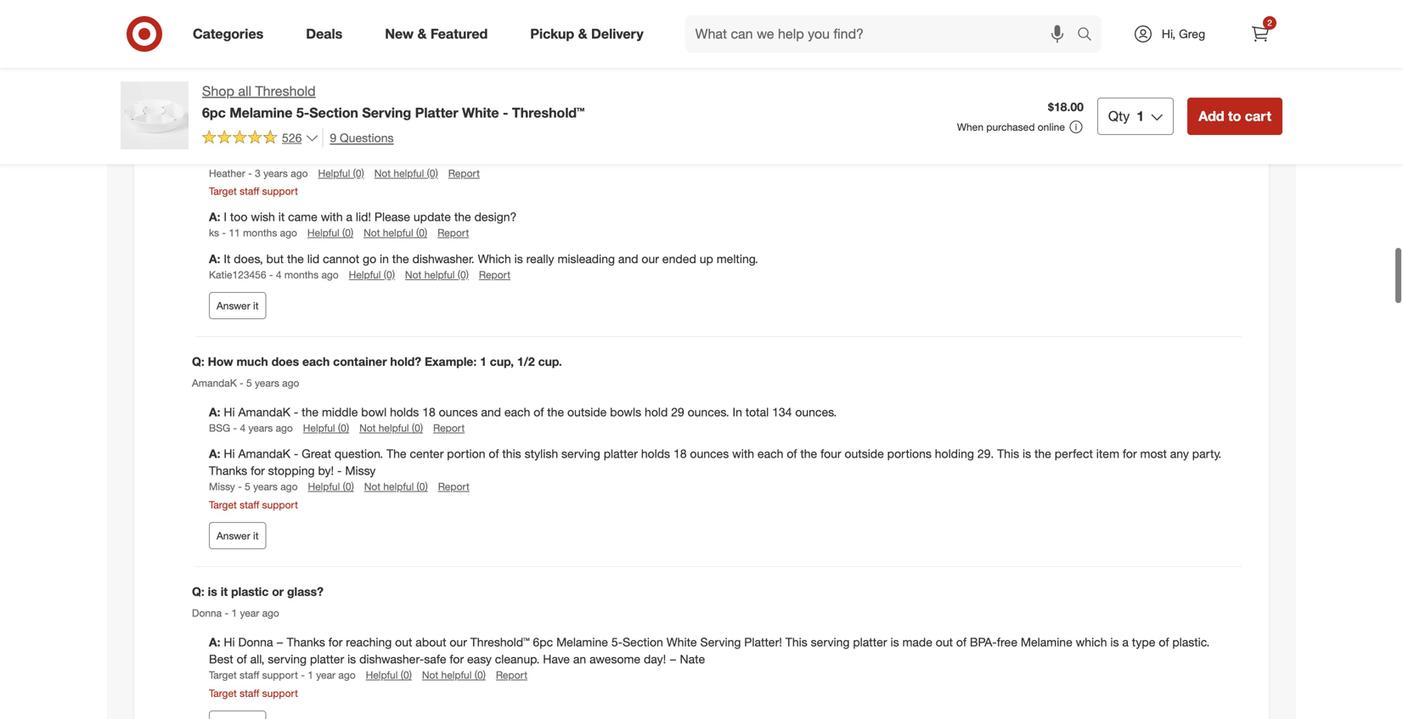 Task type: vqa. For each thing, say whether or not it's contained in the screenshot.
right you
yes



Task type: describe. For each thing, give the bounding box(es) containing it.
platter.
[[730, 133, 766, 148]]

pickup & delivery
[[530, 26, 644, 42]]

- inside q: is it plastic or glass? donna - 1 year ago
[[225, 607, 229, 620]]

the left lid
[[287, 251, 304, 266]]

cover
[[1030, 133, 1059, 148]]

hi donna – thanks for reaching out about our threshold™ 6pc melamine 5-section white serving platter! this serving platter is made out of bpa-free melamine which is a type of plastic. best of all, serving platter is dishwasher-safe for easy cleanup. have an awesome day! – nate
[[209, 635, 1210, 667]]

friends
[[415, 133, 451, 148]]

helpful  (0) button for missy - 5 years ago
[[308, 480, 354, 494]]

easily
[[996, 133, 1026, 148]]

holding
[[935, 447, 974, 461]]

year inside q: is it plastic or glass? donna - 1 year ago
[[240, 607, 259, 620]]

- down bsg - 4 years ago
[[238, 481, 242, 493]]

asking.
[[226, 150, 264, 165]]

you'll
[[283, 133, 311, 148]]

ago down cannot at left
[[321, 268, 339, 281]]

(0) down 'dishwasher-'
[[401, 669, 412, 682]]

featured
[[431, 26, 488, 42]]

serving inside shop all threshold 6pc melamine 5-section serving platter white - threshold™
[[362, 104, 411, 121]]

most
[[1140, 447, 1167, 461]]

bsg - 4 years ago
[[209, 422, 293, 435]]

report button for katie123456 - 4 months ago
[[479, 267, 511, 282]]

new
[[385, 26, 414, 42]]

- up heather - 3 years ago
[[267, 150, 271, 165]]

all,
[[250, 652, 264, 667]]

- right by!
[[337, 464, 342, 478]]

plastic inside q: is it plastic or glass? donna - 1 year ago
[[231, 584, 269, 599]]

image of 6pc melamine 5-section serving platter white - threshold™ image
[[121, 82, 189, 150]]

hi, greg
[[1162, 26, 1205, 41]]

the left perfect
[[1035, 447, 1052, 461]]

helpful  (0) button for ks - 11 months ago
[[307, 226, 353, 240]]

dishwasher-
[[359, 652, 424, 667]]

wish
[[251, 210, 275, 224]]

support for asking.
[[262, 185, 298, 198]]

for inside hi becky - you'll enjoy serving your friends and family delicious meals or snacks in this serving platter. while it doesn't come with a lid, you could easily cover it with plastic wrap. thank you for asking. - heather
[[209, 150, 223, 165]]

(0) down friends
[[427, 167, 438, 180]]

not helpful  (0) button for heather - 3 years ago
[[374, 166, 438, 181]]

stopping
[[268, 464, 315, 478]]

type
[[1132, 635, 1156, 650]]

q: is it plastic or glass? donna - 1 year ago
[[192, 584, 324, 620]]

perfect
[[1055, 447, 1093, 461]]

q&a (9)
[[192, 35, 250, 54]]

amandak inside q: how much does each container hold? example: 1 cup, 1/2 cup. amandak - 5 years ago
[[192, 377, 237, 389]]

answer it button for hi amandak - great question. the center portion of this stylish serving platter holds 18 ounces with each of the four outside portions holding 29. this is the perfect item for most any party. thanks for stopping by! - missy
[[209, 522, 266, 550]]

helpful  (0) button for katie123456 - 4 months ago
[[349, 267, 395, 282]]

ago down "you'll"
[[291, 167, 308, 180]]

0 horizontal spatial in
[[380, 251, 389, 266]]

amandak inside hi amandak - great question. the center portion of this stylish serving platter holds 18 ounces with each of the four outside portions holding 29. this is the perfect item for most any party. thanks for stopping by! - missy
[[238, 447, 290, 461]]

$18.00
[[1048, 99, 1084, 114]]

meals
[[563, 133, 595, 148]]

years inside q: how much does each container hold? example: 1 cup, 1/2 cup. amandak - 5 years ago
[[255, 377, 279, 389]]

q: for q: does it come with a lid?
[[192, 82, 205, 97]]

0 horizontal spatial holds
[[390, 405, 419, 420]]

ago down reaching
[[338, 669, 356, 682]]

with right online
[[1072, 133, 1094, 148]]

becky
[[192, 105, 220, 117]]

0 vertical spatial –
[[276, 635, 284, 650]]

hi for amandak
[[224, 447, 235, 461]]

our inside hi donna – thanks for reaching out about our threshold™ 6pc melamine 5-section white serving platter! this serving platter is made out of bpa-free melamine which is a type of plastic. best of all, serving platter is dishwasher-safe for easy cleanup. have an awesome day! – nate
[[450, 635, 467, 650]]

in inside hi becky - you'll enjoy serving your friends and family delicious meals or snacks in this serving platter. while it doesn't come with a lid, you could easily cover it with plastic wrap. thank you for asking. - heather
[[653, 133, 662, 148]]

lid?
[[323, 82, 343, 97]]

example:
[[425, 354, 477, 369]]

easy
[[467, 652, 492, 667]]

1 vertical spatial amandak
[[238, 405, 290, 420]]

q&a
[[192, 35, 227, 54]]

1 horizontal spatial 3
[[255, 167, 261, 180]]

3 staff from the top
[[240, 669, 259, 682]]

- right bsg
[[233, 422, 237, 435]]

11
[[229, 227, 240, 239]]

glass?
[[287, 584, 324, 599]]

- up the stopping
[[294, 447, 298, 461]]

for right item
[[1123, 447, 1137, 461]]

is left made
[[891, 635, 899, 650]]

helpful  (0) for target staff support - 1 year ago
[[366, 669, 412, 682]]

serving up target staff support - 1 year ago
[[268, 652, 307, 667]]

a inside hi becky - you'll enjoy serving your friends and family delicious meals or snacks in this serving platter. while it doesn't come with a lid, you could easily cover it with plastic wrap. thank you for asking. - heather
[[913, 133, 919, 148]]

nate
[[680, 652, 705, 667]]

awesome
[[590, 652, 641, 667]]

could
[[963, 133, 993, 148]]

(0) down the a: i too wish it came with a lid!  please update the design?
[[342, 227, 353, 239]]

ago up the stopping
[[276, 422, 293, 435]]

1 vertical spatial –
[[670, 652, 677, 667]]

any
[[1170, 447, 1189, 461]]

serving right '9'
[[346, 133, 385, 148]]

this inside hi amandak - great question. the center portion of this stylish serving platter holds 18 ounces with each of the four outside portions holding 29. this is the perfect item for most any party. thanks for stopping by! - missy
[[502, 447, 521, 461]]

bsg
[[209, 422, 230, 435]]

family
[[478, 133, 509, 148]]

helpful for missy - 5 years ago
[[308, 481, 340, 493]]

missy inside hi amandak - great question. the center portion of this stylish serving platter holds 18 ounces with each of the four outside portions holding 29. this is the perfect item for most any party. thanks for stopping by! - missy
[[345, 464, 376, 478]]

plastic inside hi becky - you'll enjoy serving your friends and family delicious meals or snacks in this serving platter. while it doesn't come with a lid, you could easily cover it with plastic wrap. thank you for asking. - heather
[[1097, 133, 1132, 148]]

1 down glass?
[[308, 669, 313, 682]]

search
[[1069, 27, 1110, 44]]

9 questions link
[[322, 128, 394, 148]]

add
[[1199, 108, 1225, 124]]

shop all threshold 6pc melamine 5-section serving platter white - threshold™
[[202, 83, 585, 121]]

come inside q: does it come with a lid? becky - 3 years ago
[[251, 82, 282, 97]]

1 right qty
[[1137, 108, 1144, 124]]

1 horizontal spatial and
[[481, 405, 501, 420]]

party.
[[1192, 447, 1222, 461]]

ago inside q: how much does each container hold? example: 1 cup, 1/2 cup. amandak - 5 years ago
[[282, 377, 299, 389]]

four
[[821, 447, 841, 461]]

1 vertical spatial platter
[[853, 635, 887, 650]]

add to cart button
[[1188, 98, 1283, 135]]

each inside q: how much does each container hold? example: 1 cup, 1/2 cup. amandak - 5 years ago
[[302, 354, 330, 369]]

up
[[700, 251, 713, 266]]

years for 4
[[248, 422, 273, 435]]

- inside shop all threshold 6pc melamine 5-section serving platter white - threshold™
[[503, 104, 508, 121]]

the up stylish
[[547, 405, 564, 420]]

this inside hi amandak - great question. the center portion of this stylish serving platter holds 18 ounces with each of the four outside portions holding 29. this is the perfect item for most any party. thanks for stopping by! - missy
[[997, 447, 1019, 461]]

deals link
[[292, 15, 364, 53]]

platter inside hi amandak - great question. the center portion of this stylish serving platter holds 18 ounces with each of the four outside portions holding 29. this is the perfect item for most any party. thanks for stopping by! - missy
[[604, 447, 638, 461]]

1 vertical spatial and
[[618, 251, 638, 266]]

(0) down dishwasher.
[[458, 268, 469, 281]]

2
[[1268, 17, 1272, 28]]

not for katie123456 - 4 months ago
[[405, 268, 422, 281]]

5 a: from the top
[[209, 447, 224, 461]]

support for stopping
[[262, 499, 298, 511]]

heather - 3 years ago
[[209, 167, 308, 180]]

q: does it come with a lid? becky - 3 years ago
[[192, 82, 343, 117]]

4 for does,
[[276, 268, 282, 281]]

1 ounces. from the left
[[688, 405, 729, 420]]

helpful  (0) for bsg - 4 years ago
[[303, 422, 349, 435]]

years inside q: does it come with a lid? becky - 3 years ago
[[238, 105, 262, 117]]

categories
[[193, 26, 264, 42]]

0 horizontal spatial missy
[[209, 481, 235, 493]]

becky
[[238, 133, 272, 148]]

not for target staff support - 1 year ago
[[422, 669, 438, 682]]

online
[[1038, 120, 1065, 133]]

(0) down easy
[[475, 669, 486, 682]]

does,
[[234, 251, 263, 266]]

1 you from the left
[[941, 133, 960, 148]]

hi for becky
[[224, 133, 235, 148]]

helpful for heather - 3 years ago
[[318, 167, 350, 180]]

- right ks
[[222, 227, 226, 239]]

of right type
[[1159, 635, 1169, 650]]

plastic.
[[1173, 635, 1210, 650]]

- left 526
[[275, 133, 279, 148]]

does
[[271, 354, 299, 369]]

(0) down 'update'
[[416, 227, 427, 239]]

(0) down question.
[[343, 481, 354, 493]]

(0) down please
[[384, 268, 395, 281]]

is down reaching
[[347, 652, 356, 667]]

- inside q: does it come with a lid? becky - 3 years ago
[[222, 105, 226, 117]]

a: it does, but the lid cannot go in the dishwasher. which is really misleading and our ended up melting.
[[209, 251, 758, 266]]

white inside shop all threshold 6pc melamine 5-section serving platter white - threshold™
[[462, 104, 499, 121]]

answer for hi amandak - great question. the center portion of this stylish serving platter holds 18 ounces with each of the four outside portions holding 29. this is the perfect item for most any party. thanks for stopping by! - missy
[[217, 530, 250, 542]]

report button for target staff support - 1 year ago
[[496, 668, 528, 683]]

safe
[[424, 652, 446, 667]]

or inside hi becky - you'll enjoy serving your friends and family delicious meals or snacks in this serving platter. while it doesn't come with a lid, you could easily cover it with plastic wrap. thank you for asking. - heather
[[598, 133, 609, 148]]

new & featured
[[385, 26, 488, 42]]

ago inside q: is it plastic or glass? donna - 1 year ago
[[262, 607, 279, 620]]

helpful  (0) for missy - 5 years ago
[[308, 481, 354, 493]]

when purchased online
[[957, 120, 1065, 133]]

(0) up center
[[412, 422, 423, 435]]

by!
[[318, 464, 334, 478]]

ounces inside hi amandak - great question. the center portion of this stylish serving platter holds 18 ounces with each of the four outside portions holding 29. this is the perfect item for most any party. thanks for stopping by! - missy
[[690, 447, 729, 461]]

report for missy - 5 years ago
[[438, 481, 470, 493]]

29.
[[978, 447, 994, 461]]

29
[[671, 405, 684, 420]]

1 vertical spatial 5
[[245, 481, 250, 493]]

wrap.
[[1135, 133, 1164, 148]]

serving right "platter!"
[[811, 635, 850, 650]]

it down missy - 5 years ago
[[253, 530, 259, 542]]

target for hi donna – thanks for reaching out about our threshold™ 6pc melamine 5-section white serving platter! this serving platter is made out of bpa-free melamine which is a type of plastic. best of all, serving platter is dishwasher-safe for easy cleanup. have an awesome day! – nate
[[209, 687, 237, 700]]

answer it for i too wish it came with a lid!  please update the design?
[[217, 299, 259, 312]]

0 vertical spatial outside
[[567, 405, 607, 420]]

it right cover
[[1062, 133, 1069, 148]]

item
[[1096, 447, 1120, 461]]

serving inside hi donna – thanks for reaching out about our threshold™ 6pc melamine 5-section white serving platter! this serving platter is made out of bpa-free melamine which is a type of plastic. best of all, serving platter is dishwasher-safe for easy cleanup. have an awesome day! – nate
[[700, 635, 741, 650]]

with inside hi amandak - great question. the center portion of this stylish serving platter holds 18 ounces with each of the four outside portions holding 29. this is the perfect item for most any party. thanks for stopping by! - missy
[[732, 447, 754, 461]]

ks - 11 months ago
[[209, 227, 297, 239]]

ended
[[662, 251, 696, 266]]

melting.
[[717, 251, 758, 266]]

helpful  (0) for ks - 11 months ago
[[307, 227, 353, 239]]

i
[[224, 210, 227, 224]]

report button for heather - 3 years ago
[[448, 166, 480, 181]]

with left lid,
[[888, 133, 910, 148]]

(0) down the middle
[[338, 422, 349, 435]]

go
[[363, 251, 376, 266]]

5- inside hi donna – thanks for reaching out about our threshold™ 6pc melamine 5-section white serving platter! this serving platter is made out of bpa-free melamine which is a type of plastic. best of all, serving platter is dishwasher-safe for easy cleanup. have an awesome day! – nate
[[611, 635, 623, 650]]

q: for q: how much does each container hold? example: 1 cup, 1/2 cup.
[[192, 354, 205, 369]]

ks
[[209, 227, 219, 239]]

2 a: from the top
[[209, 210, 220, 224]]

heather inside hi becky - you'll enjoy serving your friends and family delicious meals or snacks in this serving platter. while it doesn't come with a lid, you could easily cover it with plastic wrap. thank you for asking. - heather
[[275, 150, 317, 165]]

1 out from the left
[[395, 635, 412, 650]]

the left four
[[800, 447, 817, 461]]

holds inside hi amandak - great question. the center portion of this stylish serving platter holds 18 ounces with each of the four outside portions holding 29. this is the perfect item for most any party. thanks for stopping by! - missy
[[641, 447, 670, 461]]

this inside hi donna – thanks for reaching out about our threshold™ 6pc melamine 5-section white serving platter! this serving platter is made out of bpa-free melamine which is a type of plastic. best of all, serving platter is dishwasher-safe for easy cleanup. have an awesome day! – nate
[[786, 635, 808, 650]]

thanks inside hi amandak - great question. the center portion of this stylish serving platter holds 18 ounces with each of the four outside portions holding 29. this is the perfect item for most any party. thanks for stopping by! - missy
[[209, 464, 247, 478]]

all
[[238, 83, 251, 99]]

months for the
[[284, 268, 319, 281]]

it right while
[[802, 133, 808, 148]]

1 a: from the top
[[209, 133, 224, 148]]

lid!
[[356, 210, 371, 224]]

1 inside q: how much does each container hold? example: 1 cup, 1/2 cup. amandak - 5 years ago
[[480, 354, 487, 369]]

report for target staff support - 1 year ago
[[496, 669, 528, 682]]

bpa-
[[970, 635, 997, 650]]

helpful for heather - 3 years ago
[[394, 167, 424, 180]]

thanks inside hi donna – thanks for reaching out about our threshold™ 6pc melamine 5-section white serving platter! this serving platter is made out of bpa-free melamine which is a type of plastic. best of all, serving platter is dishwasher-safe for easy cleanup. have an awesome day! – nate
[[287, 635, 325, 650]]

for right the safe
[[450, 652, 464, 667]]

answer it for hi amandak - great question. the center portion of this stylish serving platter holds 18 ounces with each of the four outside portions holding 29. this is the perfect item for most any party. thanks for stopping by! - missy
[[217, 530, 259, 542]]

threshold™ inside shop all threshold 6pc melamine 5-section serving platter white - threshold™
[[512, 104, 585, 121]]

9 questions
[[330, 130, 394, 145]]

which
[[1076, 635, 1107, 650]]

the right 'update'
[[454, 210, 471, 224]]

18 inside hi amandak - great question. the center portion of this stylish serving platter holds 18 ounces with each of the four outside portions holding 29. this is the perfect item for most any party. thanks for stopping by! - missy
[[674, 447, 687, 461]]

a inside hi donna – thanks for reaching out about our threshold™ 6pc melamine 5-section white serving platter! this serving platter is made out of bpa-free melamine which is a type of plastic. best of all, serving platter is dishwasher-safe for easy cleanup. have an awesome day! – nate
[[1122, 635, 1129, 650]]

of up stylish
[[534, 405, 544, 420]]

6pc inside shop all threshold 6pc melamine 5-section serving platter white - threshold™
[[202, 104, 226, 121]]

years for 5
[[253, 481, 278, 493]]

of left all,
[[237, 652, 247, 667]]

(0) down center
[[417, 481, 428, 493]]

3 a: from the top
[[209, 251, 220, 266]]

question.
[[335, 447, 383, 461]]

- down asking.
[[248, 167, 252, 180]]

qty
[[1108, 108, 1130, 124]]

cart
[[1245, 108, 1272, 124]]

target for hi amandak - great question. the center portion of this stylish serving platter holds 18 ounces with each of the four outside portions holding 29. this is the perfect item for most any party. thanks for stopping by! - missy
[[209, 499, 237, 511]]

helpful  (0) for katie123456 - 4 months ago
[[349, 268, 395, 281]]

of left 'bpa-' on the right
[[956, 635, 967, 650]]

doesn't
[[811, 133, 851, 148]]

not helpful  (0) for heather - 3 years ago
[[374, 167, 438, 180]]

report for heather - 3 years ago
[[448, 167, 480, 180]]

threshold
[[255, 83, 316, 99]]

target staff support for serving
[[209, 687, 298, 700]]

not for bsg - 4 years ago
[[359, 422, 376, 435]]

is left really
[[514, 251, 523, 266]]

for up missy - 5 years ago
[[251, 464, 265, 478]]

not helpful  (0) for target staff support - 1 year ago
[[422, 669, 486, 682]]

5 inside q: how much does each container hold? example: 1 cup, 1/2 cup. amandak - 5 years ago
[[246, 377, 252, 389]]

- down glass?
[[301, 669, 305, 682]]

bowl
[[361, 405, 387, 420]]

each inside hi amandak - great question. the center portion of this stylish serving platter holds 18 ounces with each of the four outside portions holding 29. this is the perfect item for most any party. thanks for stopping by! - missy
[[758, 447, 784, 461]]



Task type: locate. For each thing, give the bounding box(es) containing it.
not helpful  (0) button for bsg - 4 years ago
[[359, 421, 423, 436]]

1 vertical spatial answer it
[[217, 530, 259, 542]]

each
[[302, 354, 330, 369], [504, 405, 530, 420], [758, 447, 784, 461]]

not for ks - 11 months ago
[[364, 227, 380, 239]]

&
[[417, 26, 427, 42], [578, 26, 587, 42]]

1 answer from the top
[[217, 299, 250, 312]]

0 vertical spatial missy
[[345, 464, 376, 478]]

qty 1
[[1108, 108, 1144, 124]]

donna up best
[[192, 607, 222, 620]]

1 horizontal spatial –
[[670, 652, 677, 667]]

helpful for katie123456 - 4 months ago
[[349, 268, 381, 281]]

is up best
[[208, 584, 217, 599]]

2 horizontal spatial and
[[618, 251, 638, 266]]

our right about
[[450, 635, 467, 650]]

4 staff from the top
[[240, 687, 259, 700]]

it down katie123456 - 4 months ago
[[253, 299, 259, 312]]

helpful for target staff support - 1 year ago
[[366, 669, 398, 682]]

1 horizontal spatial our
[[642, 251, 659, 266]]

report for bsg - 4 years ago
[[433, 422, 465, 435]]

how
[[208, 354, 233, 369]]

outside right four
[[845, 447, 884, 461]]

amandak up bsg - 4 years ago
[[238, 405, 290, 420]]

6pc down shop
[[202, 104, 226, 121]]

donna inside q: is it plastic or glass? donna - 1 year ago
[[192, 607, 222, 620]]

2 out from the left
[[936, 635, 953, 650]]

2 horizontal spatial melamine
[[1021, 635, 1073, 650]]

outside inside hi amandak - great question. the center portion of this stylish serving platter holds 18 ounces with each of the four outside portions holding 29. this is the perfect item for most any party. thanks for stopping by! - missy
[[845, 447, 884, 461]]

plastic down qty
[[1097, 133, 1132, 148]]

- down but
[[269, 268, 273, 281]]

4 hi from the top
[[224, 635, 235, 650]]

years
[[238, 105, 262, 117], [263, 167, 288, 180], [255, 377, 279, 389], [248, 422, 273, 435], [253, 481, 278, 493]]

free
[[997, 635, 1018, 650]]

0 vertical spatial heather
[[275, 150, 317, 165]]

ago down threshold
[[265, 105, 282, 117]]

helpful  (0) button for heather - 3 years ago
[[318, 166, 364, 181]]

report for katie123456 - 4 months ago
[[479, 268, 511, 281]]

0 vertical spatial and
[[454, 133, 475, 148]]

and inside hi becky - you'll enjoy serving your friends and family delicious meals or snacks in this serving platter. while it doesn't come with a lid, you could easily cover it with plastic wrap. thank you for asking. - heather
[[454, 133, 475, 148]]

white inside hi donna – thanks for reaching out about our threshold™ 6pc melamine 5-section white serving platter! this serving platter is made out of bpa-free melamine which is a type of plastic. best of all, serving platter is dishwasher-safe for easy cleanup. have an awesome day! – nate
[[667, 635, 697, 650]]

not helpful  (0) button for katie123456 - 4 months ago
[[405, 267, 469, 282]]

with inside q: does it come with a lid? becky - 3 years ago
[[286, 82, 310, 97]]

2 link
[[1242, 15, 1279, 53]]

helpful for katie123456 - 4 months ago
[[424, 268, 455, 281]]

serving
[[362, 104, 411, 121], [700, 635, 741, 650]]

0 horizontal spatial serving
[[362, 104, 411, 121]]

1 vertical spatial heather
[[209, 167, 245, 180]]

2 hi from the top
[[224, 405, 235, 420]]

helpful for ks - 11 months ago
[[383, 227, 413, 239]]

amandak
[[192, 377, 237, 389], [238, 405, 290, 420], [238, 447, 290, 461]]

not helpful  (0) for katie123456 - 4 months ago
[[405, 268, 469, 281]]

5- inside shop all threshold 6pc melamine 5-section serving platter white - threshold™
[[296, 104, 309, 121]]

melamine
[[230, 104, 293, 121], [556, 635, 608, 650], [1021, 635, 1073, 650]]

q: how much does each container hold? example: 1 cup, 1/2 cup. amandak - 5 years ago
[[192, 354, 562, 389]]

lid
[[307, 251, 320, 266]]

answer it
[[217, 299, 259, 312], [217, 530, 259, 542]]

2 vertical spatial and
[[481, 405, 501, 420]]

5- up 526
[[296, 104, 309, 121]]

& inside new & featured link
[[417, 26, 427, 42]]

q: for q: is it plastic or glass?
[[192, 584, 205, 599]]

0 vertical spatial 5
[[246, 377, 252, 389]]

1 horizontal spatial 4
[[276, 268, 282, 281]]

0 vertical spatial in
[[653, 133, 662, 148]]

this right snacks
[[665, 133, 684, 148]]

0 horizontal spatial ounces
[[439, 405, 478, 420]]

day!
[[644, 652, 666, 667]]

4 target from the top
[[209, 687, 237, 700]]

helpful  (0) button for bsg - 4 years ago
[[303, 421, 349, 436]]

1 horizontal spatial or
[[598, 133, 609, 148]]

1 horizontal spatial this
[[665, 133, 684, 148]]

support down heather - 3 years ago
[[262, 185, 298, 198]]

not for heather - 3 years ago
[[374, 167, 391, 180]]

not down lid!
[[364, 227, 380, 239]]

0 horizontal spatial months
[[243, 227, 277, 239]]

1 horizontal spatial each
[[504, 405, 530, 420]]

1 horizontal spatial heather
[[275, 150, 317, 165]]

0 horizontal spatial platter
[[310, 652, 344, 667]]

target staff support for stopping
[[209, 499, 298, 511]]

the right go
[[392, 251, 409, 266]]

helpful for target staff support - 1 year ago
[[441, 669, 472, 682]]

years down asking.
[[263, 167, 288, 180]]

0 vertical spatial target staff support
[[209, 185, 298, 198]]

cannot
[[323, 251, 359, 266]]

helpful  (0) down by!
[[308, 481, 354, 493]]

0 vertical spatial months
[[243, 227, 277, 239]]

it
[[224, 251, 231, 266]]

2 q: from the top
[[192, 354, 205, 369]]

answer it button for i too wish it came with a lid!  please update the design?
[[209, 292, 266, 319]]

1 vertical spatial each
[[504, 405, 530, 420]]

0 vertical spatial holds
[[390, 405, 419, 420]]

of right portion
[[489, 447, 499, 461]]

answer it button
[[209, 292, 266, 319], [209, 522, 266, 550]]

0 horizontal spatial or
[[272, 584, 284, 599]]

0 horizontal spatial 4
[[240, 422, 246, 435]]

2 you from the left
[[1203, 133, 1222, 148]]

the left the middle
[[302, 405, 319, 420]]

support down target staff support - 1 year ago
[[262, 687, 298, 700]]

not helpful  (0) down bowl
[[359, 422, 423, 435]]

0 horizontal spatial white
[[462, 104, 499, 121]]

2 vertical spatial q:
[[192, 584, 205, 599]]

2 vertical spatial amandak
[[238, 447, 290, 461]]

3 q: from the top
[[192, 584, 205, 599]]

helpful
[[394, 167, 424, 180], [383, 227, 413, 239], [424, 268, 455, 281], [379, 422, 409, 435], [383, 481, 414, 493], [441, 669, 472, 682]]

helpful for missy - 5 years ago
[[383, 481, 414, 493]]

bowls
[[610, 405, 641, 420]]

helpful  (0) button for target staff support - 1 year ago
[[366, 668, 412, 683]]

report button for bsg - 4 years ago
[[433, 421, 465, 436]]

1 horizontal spatial year
[[316, 669, 336, 682]]

missy - 5 years ago
[[209, 481, 298, 493]]

hi becky - you'll enjoy serving your friends and family delicious meals or snacks in this serving platter. while it doesn't come with a lid, you could easily cover it with plastic wrap. thank you for asking. - heather
[[209, 133, 1222, 165]]

is right which
[[1111, 635, 1119, 650]]

hi for donna
[[224, 635, 235, 650]]

526
[[282, 130, 302, 145]]

0 vertical spatial threshold™
[[512, 104, 585, 121]]

out right made
[[936, 635, 953, 650]]

3 support from the top
[[262, 669, 298, 682]]

hi inside hi becky - you'll enjoy serving your friends and family delicious meals or snacks in this serving platter. while it doesn't come with a lid, you could easily cover it with plastic wrap. thank you for asking. - heather
[[224, 133, 235, 148]]

staff for serving
[[240, 687, 259, 700]]

6 a: from the top
[[209, 635, 224, 650]]

- left the middle
[[294, 405, 298, 420]]

thanks up missy - 5 years ago
[[209, 464, 247, 478]]

1 horizontal spatial serving
[[700, 635, 741, 650]]

outside left bowls
[[567, 405, 607, 420]]

1 vertical spatial section
[[623, 635, 663, 650]]

0 vertical spatial this
[[665, 133, 684, 148]]

5 down bsg - 4 years ago
[[245, 481, 250, 493]]

0 vertical spatial 6pc
[[202, 104, 226, 121]]

of left four
[[787, 447, 797, 461]]

1 horizontal spatial ounces.
[[795, 405, 837, 420]]

target for hi becky - you'll enjoy serving your friends and family delicious meals or snacks in this serving platter. while it doesn't come with a lid, you could easily cover it with plastic wrap. thank you for asking. - heather
[[209, 185, 237, 198]]

heather down "you'll"
[[275, 150, 317, 165]]

with down in
[[732, 447, 754, 461]]

ago up all,
[[262, 607, 279, 620]]

it inside q: does it come with a lid? becky - 3 years ago
[[240, 82, 248, 97]]

0 vertical spatial year
[[240, 607, 259, 620]]

q&a (9) button
[[148, 18, 1256, 72]]

or left glass?
[[272, 584, 284, 599]]

3 hi from the top
[[224, 447, 235, 461]]

helpful  (0) button up cannot at left
[[307, 226, 353, 240]]

not helpful  (0) for ks - 11 months ago
[[364, 227, 427, 239]]

hi amandak - great question. the center portion of this stylish serving platter holds 18 ounces with each of the four outside portions holding 29. this is the perfect item for most any party. thanks for stopping by! - missy
[[209, 447, 1222, 478]]

134
[[772, 405, 792, 420]]

hi,
[[1162, 26, 1176, 41]]

2 & from the left
[[578, 26, 587, 42]]

not helpful  (0) down the
[[364, 481, 428, 493]]

hi down bsg
[[224, 447, 235, 461]]

ago down the stopping
[[281, 481, 298, 493]]

not helpful  (0) button down the
[[364, 480, 428, 494]]

0 vertical spatial donna
[[192, 607, 222, 620]]

a inside q: does it come with a lid? becky - 3 years ago
[[313, 82, 320, 97]]

1 horizontal spatial holds
[[641, 447, 670, 461]]

1 vertical spatial answer it button
[[209, 522, 266, 550]]

1 vertical spatial thanks
[[287, 635, 325, 650]]

0 horizontal spatial out
[[395, 635, 412, 650]]

0 vertical spatial 3
[[229, 105, 235, 117]]

search button
[[1069, 15, 1110, 56]]

months for it
[[243, 227, 277, 239]]

–
[[276, 635, 284, 650], [670, 652, 677, 667]]

1 horizontal spatial missy
[[345, 464, 376, 478]]

What can we help you find? suggestions appear below search field
[[685, 15, 1081, 53]]

not helpful  (0) button for missy - 5 years ago
[[364, 480, 428, 494]]

helpful down 'dishwasher-'
[[366, 669, 398, 682]]

1 hi from the top
[[224, 133, 235, 148]]

1 vertical spatial 6pc
[[533, 635, 553, 650]]

2 horizontal spatial each
[[758, 447, 784, 461]]

0 vertical spatial this
[[997, 447, 1019, 461]]

hi
[[224, 133, 235, 148], [224, 405, 235, 420], [224, 447, 235, 461], [224, 635, 235, 650]]

threshold™ inside hi donna – thanks for reaching out about our threshold™ 6pc melamine 5-section white serving platter! this serving platter is made out of bpa-free melamine which is a type of plastic. best of all, serving platter is dishwasher-safe for easy cleanup. have an awesome day! – nate
[[470, 635, 530, 650]]

1 answer it from the top
[[217, 299, 259, 312]]

not helpful  (0) for missy - 5 years ago
[[364, 481, 428, 493]]

2 answer it from the top
[[217, 530, 259, 542]]

section up day!
[[623, 635, 663, 650]]

enjoy
[[314, 133, 343, 148]]

is inside hi amandak - great question. the center portion of this stylish serving platter holds 18 ounces with each of the four outside portions holding 29. this is the perfect item for most any party. thanks for stopping by! - missy
[[1023, 447, 1031, 461]]

in right go
[[380, 251, 389, 266]]

for
[[209, 150, 223, 165], [1123, 447, 1137, 461], [251, 464, 265, 478], [328, 635, 343, 650], [450, 652, 464, 667]]

1 inside q: is it plastic or glass? donna - 1 year ago
[[231, 607, 237, 620]]

report button down cleanup.
[[496, 668, 528, 683]]

1 horizontal spatial 6pc
[[533, 635, 553, 650]]

a: i too wish it came with a lid!  please update the design?
[[209, 210, 517, 224]]

1 vertical spatial q:
[[192, 354, 205, 369]]

helpful down enjoy
[[318, 167, 350, 180]]

q: inside q: does it come with a lid? becky - 3 years ago
[[192, 82, 205, 97]]

1 answer it button from the top
[[209, 292, 266, 319]]

not down the safe
[[422, 669, 438, 682]]

& for new
[[417, 26, 427, 42]]

9
[[330, 130, 337, 145]]

2 vertical spatial each
[[758, 447, 784, 461]]

0 vertical spatial our
[[642, 251, 659, 266]]

target staff support for asking.
[[209, 185, 298, 198]]

answer down missy - 5 years ago
[[217, 530, 250, 542]]

2 vertical spatial target staff support
[[209, 687, 298, 700]]

serving left platter. on the right top of the page
[[687, 133, 726, 148]]

1 vertical spatial threshold™
[[470, 635, 530, 650]]

snacks
[[612, 133, 649, 148]]

0 horizontal spatial 6pc
[[202, 104, 226, 121]]

helpful for ks - 11 months ago
[[307, 227, 339, 239]]

q: inside q: how much does each container hold? example: 1 cup, 1/2 cup. amandak - 5 years ago
[[192, 354, 205, 369]]

(0) down 9 questions link
[[353, 167, 364, 180]]

0 horizontal spatial 18
[[422, 405, 436, 420]]

not helpful  (0) button down your
[[374, 166, 438, 181]]

a: up best
[[209, 635, 224, 650]]

section inside shop all threshold 6pc melamine 5-section serving platter white - threshold™
[[309, 104, 358, 121]]

0 vertical spatial or
[[598, 133, 609, 148]]

3 target from the top
[[209, 669, 237, 682]]

0 horizontal spatial thanks
[[209, 464, 247, 478]]

2 target from the top
[[209, 499, 237, 511]]

1 vertical spatial ounces
[[690, 447, 729, 461]]

platter down bowls
[[604, 447, 638, 461]]

pickup & delivery link
[[516, 15, 665, 53]]

melamine inside shop all threshold 6pc melamine 5-section serving platter white - threshold™
[[230, 104, 293, 121]]

ago down "came"
[[280, 227, 297, 239]]

our
[[642, 251, 659, 266], [450, 635, 467, 650]]

1 vertical spatial holds
[[641, 447, 670, 461]]

2 answer it button from the top
[[209, 522, 266, 550]]

(9)
[[231, 35, 250, 54]]

thank
[[1167, 133, 1200, 148]]

missy down bsg
[[209, 481, 235, 493]]

1 vertical spatial this
[[786, 635, 808, 650]]

1 horizontal spatial in
[[653, 133, 662, 148]]

1 horizontal spatial come
[[854, 133, 884, 148]]

staff for asking.
[[240, 185, 259, 198]]

container
[[333, 354, 387, 369]]

threshold™ up delicious
[[512, 104, 585, 121]]

update
[[414, 210, 451, 224]]

1 vertical spatial donna
[[238, 635, 273, 650]]

helpful for bsg - 4 years ago
[[379, 422, 409, 435]]

great
[[302, 447, 331, 461]]

1 vertical spatial our
[[450, 635, 467, 650]]

q: inside q: is it plastic or glass? donna - 1 year ago
[[192, 584, 205, 599]]

support for serving
[[262, 687, 298, 700]]

2 target staff support from the top
[[209, 499, 298, 511]]

1 horizontal spatial plastic
[[1097, 133, 1132, 148]]

years for 3
[[263, 167, 288, 180]]

while
[[769, 133, 798, 148]]

not helpful  (0) for bsg - 4 years ago
[[359, 422, 423, 435]]

heather down asking.
[[209, 167, 245, 180]]

0 horizontal spatial section
[[309, 104, 358, 121]]

holds
[[390, 405, 419, 420], [641, 447, 670, 461]]

report button for missy - 5 years ago
[[438, 480, 470, 494]]

2 support from the top
[[262, 499, 298, 511]]

1
[[1137, 108, 1144, 124], [480, 354, 487, 369], [231, 607, 237, 620], [308, 669, 313, 682]]

not down your
[[374, 167, 391, 180]]

ounces.
[[688, 405, 729, 420], [795, 405, 837, 420]]

section inside hi donna – thanks for reaching out about our threshold™ 6pc melamine 5-section white serving platter! this serving platter is made out of bpa-free melamine which is a type of plastic. best of all, serving platter is dishwasher-safe for easy cleanup. have an awesome day! – nate
[[623, 635, 663, 650]]

1 target staff support from the top
[[209, 185, 298, 198]]

amandak down bsg - 4 years ago
[[238, 447, 290, 461]]

section
[[309, 104, 358, 121], [623, 635, 663, 650]]

our left the ended
[[642, 251, 659, 266]]

& inside pickup & delivery link
[[578, 26, 587, 42]]

come
[[251, 82, 282, 97], [854, 133, 884, 148]]

white
[[462, 104, 499, 121], [667, 635, 697, 650]]

helpful down "came"
[[307, 227, 339, 239]]

is inside q: is it plastic or glass? donna - 1 year ago
[[208, 584, 217, 599]]

much
[[237, 354, 268, 369]]

months down lid
[[284, 268, 319, 281]]

it right "wish"
[[278, 210, 285, 224]]

the
[[387, 447, 407, 461]]

middle
[[322, 405, 358, 420]]

3 down asking.
[[255, 167, 261, 180]]

0 horizontal spatial come
[[251, 82, 282, 97]]

shop
[[202, 83, 234, 99]]

please
[[375, 210, 410, 224]]

0 horizontal spatial plastic
[[231, 584, 269, 599]]

not helpful  (0) button down bowl
[[359, 421, 423, 436]]

0 vertical spatial answer it button
[[209, 292, 266, 319]]

3
[[229, 105, 235, 117], [255, 167, 261, 180]]

1 horizontal spatial 5-
[[611, 635, 623, 650]]

report down portion
[[438, 481, 470, 493]]

3 inside q: does it come with a lid? becky - 3 years ago
[[229, 105, 235, 117]]

not for missy - 5 years ago
[[364, 481, 381, 493]]

staff
[[240, 185, 259, 198], [240, 499, 259, 511], [240, 669, 259, 682], [240, 687, 259, 700]]

platter
[[604, 447, 638, 461], [853, 635, 887, 650], [310, 652, 344, 667]]

2 horizontal spatial platter
[[853, 635, 887, 650]]

not helpful  (0)
[[374, 167, 438, 180], [364, 227, 427, 239], [405, 268, 469, 281], [359, 422, 423, 435], [364, 481, 428, 493], [422, 669, 486, 682]]

purchased
[[987, 120, 1035, 133]]

2 answer from the top
[[217, 530, 250, 542]]

it inside q: is it plastic or glass? donna - 1 year ago
[[221, 584, 228, 599]]

ago
[[265, 105, 282, 117], [291, 167, 308, 180], [280, 227, 297, 239], [321, 268, 339, 281], [282, 377, 299, 389], [276, 422, 293, 435], [281, 481, 298, 493], [262, 607, 279, 620], [338, 669, 356, 682]]

total
[[746, 405, 769, 420]]

2 staff from the top
[[240, 499, 259, 511]]

ago inside q: does it come with a lid? becky - 3 years ago
[[265, 105, 282, 117]]

not helpful  (0) button for ks - 11 months ago
[[364, 226, 427, 240]]

1 staff from the top
[[240, 185, 259, 198]]

4 for amandak
[[240, 422, 246, 435]]

1 target from the top
[[209, 185, 237, 198]]

staff for stopping
[[240, 499, 259, 511]]

it right does
[[240, 82, 248, 97]]

1 vertical spatial year
[[316, 669, 336, 682]]

answer it down missy - 5 years ago
[[217, 530, 259, 542]]

have
[[543, 652, 570, 667]]

0 vertical spatial 18
[[422, 405, 436, 420]]

4 down but
[[276, 268, 282, 281]]

1 vertical spatial this
[[502, 447, 521, 461]]

4 support from the top
[[262, 687, 298, 700]]

2 ounces. from the left
[[795, 405, 837, 420]]

1 horizontal spatial thanks
[[287, 635, 325, 650]]

helpful down the
[[383, 481, 414, 493]]

support down all,
[[262, 669, 298, 682]]

your
[[388, 133, 411, 148]]

0 horizontal spatial 3
[[229, 105, 235, 117]]

each right the does
[[302, 354, 330, 369]]

helpful  (0) for heather - 3 years ago
[[318, 167, 364, 180]]

1 vertical spatial serving
[[700, 635, 741, 650]]

5 down much
[[246, 377, 252, 389]]

a: left the it
[[209, 251, 220, 266]]

helpful for bsg - 4 years ago
[[303, 422, 335, 435]]

1 horizontal spatial melamine
[[556, 635, 608, 650]]

1 support from the top
[[262, 185, 298, 198]]

or inside q: is it plastic or glass? donna - 1 year ago
[[272, 584, 284, 599]]

0 horizontal spatial –
[[276, 635, 284, 650]]

holds down 'hold'
[[641, 447, 670, 461]]

melamine right free
[[1021, 635, 1073, 650]]

1 horizontal spatial platter
[[604, 447, 638, 461]]

misleading
[[558, 251, 615, 266]]

hi inside hi donna – thanks for reaching out about our threshold™ 6pc melamine 5-section white serving platter! this serving platter is made out of bpa-free melamine which is a type of plastic. best of all, serving platter is dishwasher-safe for easy cleanup. have an awesome day! – nate
[[224, 635, 235, 650]]

0 horizontal spatial our
[[450, 635, 467, 650]]

about
[[416, 635, 446, 650]]

6pc inside hi donna – thanks for reaching out about our threshold™ 6pc melamine 5-section white serving platter! this serving platter is made out of bpa-free melamine which is a type of plastic. best of all, serving platter is dishwasher-safe for easy cleanup. have an awesome day! – nate
[[533, 635, 553, 650]]

year
[[240, 607, 259, 620], [316, 669, 336, 682]]

0 horizontal spatial and
[[454, 133, 475, 148]]

0 vertical spatial each
[[302, 354, 330, 369]]

report button for ks - 11 months ago
[[438, 226, 469, 240]]

0 horizontal spatial you
[[941, 133, 960, 148]]

this inside hi becky - you'll enjoy serving your friends and family delicious meals or snacks in this serving platter. while it doesn't come with a lid, you could easily cover it with plastic wrap. thank you for asking. - heather
[[665, 133, 684, 148]]

donna inside hi donna – thanks for reaching out about our threshold™ 6pc melamine 5-section white serving platter! this serving platter is made out of bpa-free melamine which is a type of plastic. best of all, serving platter is dishwasher-safe for easy cleanup. have an awesome day! – nate
[[238, 635, 273, 650]]

1 & from the left
[[417, 26, 427, 42]]

with right "came"
[[321, 210, 343, 224]]

dishwasher.
[[412, 251, 475, 266]]

helpful down dishwasher.
[[424, 268, 455, 281]]

helpful down the safe
[[441, 669, 472, 682]]

1 horizontal spatial section
[[623, 635, 663, 650]]

4 right bsg
[[240, 422, 246, 435]]

hold?
[[390, 354, 421, 369]]

serving inside hi amandak - great question. the center portion of this stylish serving platter holds 18 ounces with each of the four outside portions holding 29. this is the perfect item for most any party. thanks for stopping by! - missy
[[561, 447, 600, 461]]

years down the stopping
[[253, 481, 278, 493]]

melamine up an
[[556, 635, 608, 650]]

report down which
[[479, 268, 511, 281]]

4 a: from the top
[[209, 405, 220, 420]]

not helpful  (0) button for target staff support - 1 year ago
[[422, 668, 486, 683]]

in right snacks
[[653, 133, 662, 148]]

1 horizontal spatial 18
[[674, 447, 687, 461]]

1 q: from the top
[[192, 82, 205, 97]]

hi inside hi amandak - great question. the center portion of this stylish serving platter holds 18 ounces with each of the four outside portions holding 29. this is the perfect item for most any party. thanks for stopping by! - missy
[[224, 447, 235, 461]]

3 target staff support from the top
[[209, 687, 298, 700]]

came
[[288, 210, 318, 224]]

target staff support - 1 year ago
[[209, 669, 356, 682]]

1/2
[[517, 354, 535, 369]]

you down add
[[1203, 133, 1222, 148]]

0 horizontal spatial donna
[[192, 607, 222, 620]]

answer for i too wish it came with a lid!  please update the design?
[[217, 299, 250, 312]]

1 vertical spatial missy
[[209, 481, 235, 493]]

report button down which
[[479, 267, 511, 282]]

1 vertical spatial plastic
[[231, 584, 269, 599]]

- inside q: how much does each container hold? example: 1 cup, 1/2 cup. amandak - 5 years ago
[[240, 377, 244, 389]]

0 vertical spatial come
[[251, 82, 282, 97]]

0 horizontal spatial each
[[302, 354, 330, 369]]

6pc
[[202, 104, 226, 121], [533, 635, 553, 650]]

each down 134 at the bottom of the page
[[758, 447, 784, 461]]

portions
[[887, 447, 932, 461]]

a: up bsg
[[209, 405, 220, 420]]

portion
[[447, 447, 485, 461]]

& for pickup
[[578, 26, 587, 42]]

an
[[573, 652, 586, 667]]

a left lid!
[[346, 210, 353, 224]]

1 horizontal spatial months
[[284, 268, 319, 281]]

questions
[[340, 130, 394, 145]]

for left reaching
[[328, 635, 343, 650]]

months
[[243, 227, 277, 239], [284, 268, 319, 281]]

come inside hi becky - you'll enjoy serving your friends and family delicious meals or snacks in this serving platter. while it doesn't come with a lid, you could easily cover it with plastic wrap. thank you for asking. - heather
[[854, 133, 884, 148]]

q:
[[192, 82, 205, 97], [192, 354, 205, 369], [192, 584, 205, 599]]

report for ks - 11 months ago
[[438, 227, 469, 239]]



